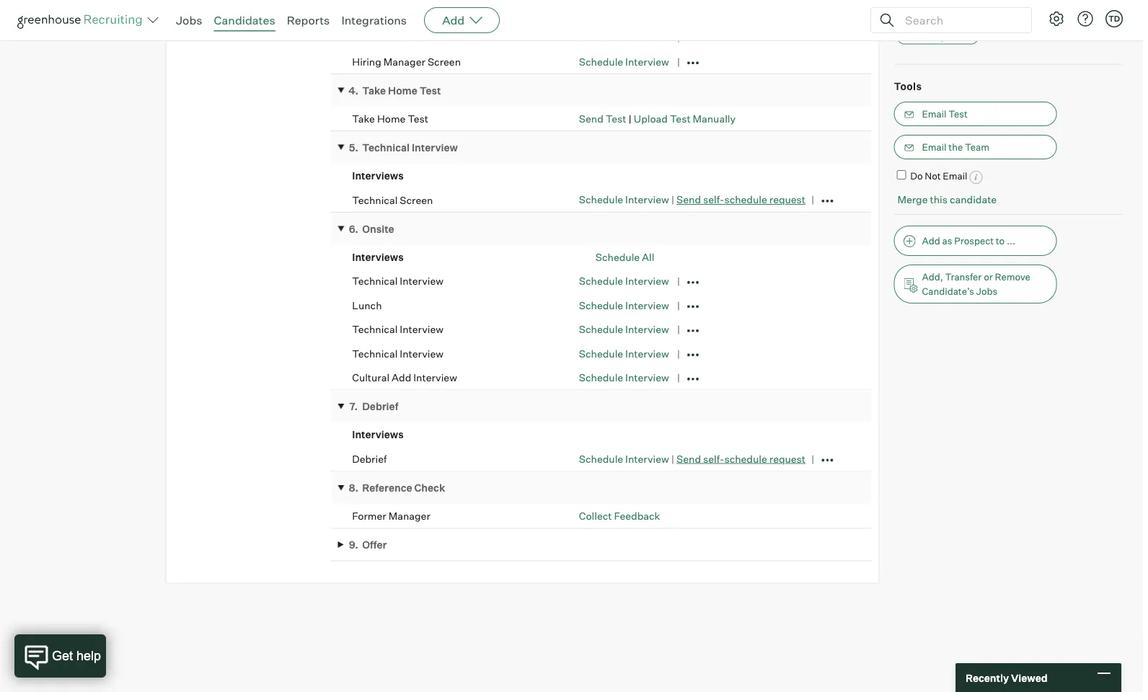 Task type: describe. For each thing, give the bounding box(es) containing it.
1 vertical spatial screen
[[428, 56, 461, 68]]

schedule for technical screen
[[725, 194, 768, 206]]

4.
[[349, 85, 359, 97]]

reports link
[[287, 13, 330, 27]]

0 horizontal spatial jobs
[[176, 13, 202, 27]]

this
[[931, 194, 948, 206]]

send self-schedule request link for debrief
[[677, 453, 806, 466]]

viewed
[[1012, 672, 1048, 685]]

1 schedule interview link from the top
[[579, 31, 669, 44]]

6 schedule interview link from the top
[[579, 324, 669, 336]]

self- for debrief
[[704, 453, 725, 466]]

hiring
[[352, 56, 382, 68]]

technical down "take home test"
[[362, 142, 410, 154]]

0 vertical spatial send
[[579, 113, 604, 125]]

email test
[[923, 109, 968, 120]]

test right upload
[[670, 113, 691, 125]]

the
[[949, 142, 963, 153]]

feedback
[[614, 511, 661, 523]]

merge this candidate
[[898, 194, 997, 206]]

technical screen
[[352, 194, 433, 207]]

3 interviews from the top
[[352, 251, 404, 264]]

1 vertical spatial home
[[377, 113, 406, 125]]

1 vertical spatial take
[[352, 113, 375, 125]]

email the team button
[[894, 135, 1057, 160]]

send for technical screen
[[677, 194, 701, 206]]

candidate tags
[[894, 9, 975, 22]]

add, transfer or remove candidate's jobs button
[[894, 265, 1057, 304]]

schedule for fourth schedule interview link from the top of the page
[[579, 275, 624, 288]]

candidates link
[[214, 13, 275, 27]]

schedule interview | send self-schedule request for debrief
[[579, 453, 806, 466]]

candidate
[[894, 9, 947, 22]]

schedule for 5th schedule interview link from the bottom of the page
[[579, 300, 624, 312]]

tools
[[894, 80, 923, 93]]

schedule interview for 5th schedule interview link from the bottom of the page
[[579, 300, 669, 312]]

Search text field
[[902, 10, 1019, 31]]

td
[[1109, 14, 1121, 23]]

td button
[[1103, 7, 1126, 30]]

6.
[[349, 223, 359, 236]]

screen for technical screen
[[400, 194, 433, 207]]

4. take home test
[[349, 85, 441, 97]]

team
[[966, 142, 990, 153]]

integrations
[[342, 13, 407, 27]]

upload
[[634, 113, 668, 125]]

td button
[[1106, 10, 1124, 27]]

cultural add interview
[[352, 372, 457, 385]]

schedule interview for fourth schedule interview link from the bottom
[[579, 324, 669, 336]]

8 schedule interview link from the top
[[579, 372, 669, 385]]

email the team
[[923, 142, 990, 153]]

7. debrief
[[350, 401, 399, 414]]

0 vertical spatial |
[[629, 113, 632, 125]]

collect
[[579, 511, 612, 523]]

former
[[352, 511, 387, 523]]

merge this candidate link
[[898, 194, 997, 206]]

collect feedback
[[579, 511, 661, 523]]

technical for fourth schedule interview link from the top of the page
[[352, 275, 398, 288]]

Do Not Email checkbox
[[897, 171, 907, 180]]

do not email
[[911, 171, 968, 182]]

schedule interview for 8th schedule interview link
[[579, 372, 669, 385]]

merge
[[898, 194, 928, 206]]

email for email the team
[[923, 142, 947, 153]]

schedule for fourth schedule interview link from the bottom
[[579, 324, 624, 336]]

do
[[911, 171, 923, 182]]

| for technical screen
[[672, 194, 675, 206]]

reference
[[362, 482, 412, 495]]

check
[[415, 482, 445, 495]]

request for debrief
[[770, 453, 806, 466]]

schedule for debrief
[[725, 453, 768, 466]]

6. onsite
[[349, 223, 394, 236]]

edit
[[1100, 9, 1119, 22]]

add for add
[[442, 13, 465, 27]]

add button
[[424, 7, 500, 33]]

test down hiring manager screen
[[420, 85, 441, 97]]

schedule for schedule all link
[[596, 251, 640, 264]]

email for email test
[[923, 109, 947, 120]]

former manager
[[352, 511, 431, 523]]

8.
[[349, 482, 359, 495]]

9. offer
[[349, 539, 387, 552]]

schedule interview for seventh schedule interview link from the top of the page
[[579, 348, 669, 361]]

| for debrief
[[672, 453, 675, 466]]

1 vertical spatial debrief
[[352, 453, 387, 466]]

3
[[903, 33, 908, 43]]

manager for hiring
[[384, 56, 426, 68]]

0 vertical spatial take
[[362, 85, 386, 97]]

email test button
[[894, 102, 1057, 127]]

offer
[[362, 539, 387, 552]]

upload test manually link
[[634, 113, 736, 125]]

9 schedule interview link from the top
[[579, 453, 669, 466]]

schedule for first schedule interview link from the top
[[579, 31, 624, 44]]

onsite
[[362, 223, 394, 236]]

recently
[[966, 672, 1010, 685]]

0 vertical spatial home
[[388, 85, 418, 97]]

candidate's
[[923, 286, 975, 298]]

add, transfer or remove candidate's jobs
[[923, 272, 1031, 298]]

candidates
[[214, 13, 275, 27]]

screen for recruiter screen
[[398, 31, 432, 44]]



Task type: locate. For each thing, give the bounding box(es) containing it.
1 send self-schedule request link from the top
[[677, 194, 806, 206]]

test
[[420, 85, 441, 97], [949, 109, 968, 120], [408, 113, 429, 125], [606, 113, 627, 125], [670, 113, 691, 125]]

schedule interview for 2nd schedule interview link
[[579, 56, 669, 68]]

manually
[[693, 113, 736, 125]]

1 vertical spatial self-
[[704, 453, 725, 466]]

schedule interview
[[579, 31, 669, 44], [579, 56, 669, 68], [579, 275, 669, 288], [579, 300, 669, 312], [579, 324, 669, 336], [579, 348, 669, 361], [579, 372, 669, 385]]

technical for fourth schedule interview link from the bottom
[[352, 324, 398, 336]]

interviews down the 7. debrief
[[352, 429, 404, 442]]

add inside button
[[923, 236, 941, 247]]

+
[[1091, 9, 1098, 22]]

1 vertical spatial request
[[770, 453, 806, 466]]

1 vertical spatial technical interview
[[352, 324, 444, 336]]

1 self- from the top
[[704, 194, 725, 206]]

send test | upload test manually
[[579, 113, 736, 125]]

configure image
[[1049, 10, 1066, 27]]

schedule interview link
[[579, 31, 669, 44], [579, 56, 669, 68], [579, 194, 669, 206], [579, 275, 669, 288], [579, 300, 669, 312], [579, 324, 669, 336], [579, 348, 669, 361], [579, 372, 669, 385], [579, 453, 669, 466]]

greenhouse recruiting image
[[17, 12, 147, 29]]

manager
[[384, 56, 426, 68], [389, 511, 431, 523]]

0 vertical spatial debrief
[[362, 401, 399, 414]]

1 vertical spatial manager
[[389, 511, 431, 523]]

screen down add popup button
[[428, 56, 461, 68]]

candidate
[[950, 194, 997, 206]]

3 schedule interview from the top
[[579, 275, 669, 288]]

schedule
[[579, 31, 624, 44], [579, 56, 624, 68], [579, 194, 624, 206], [596, 251, 640, 264], [579, 275, 624, 288], [579, 300, 624, 312], [579, 324, 624, 336], [579, 348, 624, 361], [579, 372, 624, 385], [579, 453, 624, 466]]

recently viewed
[[966, 672, 1048, 685]]

schedule for 2nd schedule interview link
[[579, 56, 624, 68]]

technical interview up the cultural add interview
[[352, 348, 444, 361]]

0 vertical spatial request
[[770, 194, 806, 206]]

3 years experience
[[903, 33, 974, 43]]

debrief right 7.
[[362, 401, 399, 414]]

take right 4.
[[362, 85, 386, 97]]

add as prospect to ...
[[923, 236, 1016, 247]]

5.
[[349, 142, 358, 154]]

0 vertical spatial email
[[923, 109, 947, 120]]

technical up lunch
[[352, 275, 398, 288]]

5 schedule interview link from the top
[[579, 300, 669, 312]]

email up email the team
[[923, 109, 947, 120]]

1 schedule interview from the top
[[579, 31, 669, 44]]

technical for third schedule interview link from the top
[[352, 194, 398, 207]]

schedule interview | send self-schedule request
[[579, 194, 806, 206], [579, 453, 806, 466]]

experience
[[932, 33, 974, 43]]

home down hiring manager screen
[[388, 85, 418, 97]]

jobs inside add, transfer or remove candidate's jobs
[[977, 286, 998, 298]]

2 vertical spatial screen
[[400, 194, 433, 207]]

2 vertical spatial send
[[677, 453, 701, 466]]

add up hiring manager screen
[[442, 13, 465, 27]]

manager for former
[[389, 511, 431, 523]]

2 technical interview from the top
[[352, 324, 444, 336]]

take
[[362, 85, 386, 97], [352, 113, 375, 125]]

home down "4. take home test"
[[377, 113, 406, 125]]

0 vertical spatial manager
[[384, 56, 426, 68]]

4 schedule interview link from the top
[[579, 275, 669, 288]]

3 schedule interview link from the top
[[579, 194, 669, 206]]

transfer
[[946, 272, 982, 283]]

1 vertical spatial |
[[672, 194, 675, 206]]

test up 5. technical interview
[[408, 113, 429, 125]]

...
[[1007, 236, 1016, 247]]

take home test
[[352, 113, 429, 125]]

schedule
[[725, 194, 768, 206], [725, 453, 768, 466]]

jobs
[[176, 13, 202, 27], [977, 286, 998, 298]]

2 interviews from the top
[[352, 170, 404, 182]]

1 vertical spatial jobs
[[977, 286, 998, 298]]

technical interview for fourth schedule interview link from the bottom
[[352, 324, 444, 336]]

1 schedule from the top
[[725, 194, 768, 206]]

as
[[943, 236, 953, 247]]

all
[[642, 251, 655, 264]]

jobs link
[[176, 13, 202, 27]]

integrations link
[[342, 13, 407, 27]]

not
[[925, 171, 941, 182]]

1 technical interview from the top
[[352, 275, 444, 288]]

manager down 8. reference check
[[389, 511, 431, 523]]

interviews
[[352, 7, 404, 20], [352, 170, 404, 182], [352, 251, 404, 264], [352, 429, 404, 442]]

8. reference check
[[349, 482, 445, 495]]

+ edit link
[[1088, 6, 1123, 26]]

2 horizontal spatial add
[[923, 236, 941, 247]]

tags
[[950, 9, 975, 22]]

jobs down or
[[977, 286, 998, 298]]

5. technical interview
[[349, 142, 458, 154]]

manager down recruiter screen
[[384, 56, 426, 68]]

3 years experience link
[[898, 31, 979, 45]]

1 horizontal spatial add
[[442, 13, 465, 27]]

schedule for 8th schedule interview link
[[579, 372, 624, 385]]

prospect
[[955, 236, 994, 247]]

email right not
[[943, 171, 968, 182]]

send self-schedule request link for technical screen
[[677, 194, 806, 206]]

1 vertical spatial schedule
[[725, 453, 768, 466]]

screen down 5. technical interview
[[400, 194, 433, 207]]

7.
[[350, 401, 358, 414]]

to
[[996, 236, 1005, 247]]

schedule interview | send self-schedule request for technical screen
[[579, 194, 806, 206]]

send self-schedule request link
[[677, 194, 806, 206], [677, 453, 806, 466]]

2 send self-schedule request link from the top
[[677, 453, 806, 466]]

0 horizontal spatial add
[[392, 372, 412, 385]]

technical interview down lunch
[[352, 324, 444, 336]]

send for debrief
[[677, 453, 701, 466]]

7 schedule interview link from the top
[[579, 348, 669, 361]]

6 schedule interview from the top
[[579, 348, 669, 361]]

technical down lunch
[[352, 324, 398, 336]]

0 vertical spatial technical interview
[[352, 275, 444, 288]]

technical interview for fourth schedule interview link from the top of the page
[[352, 275, 444, 288]]

technical up 6. onsite
[[352, 194, 398, 207]]

debrief
[[362, 401, 399, 414], [352, 453, 387, 466]]

technical up the 'cultural'
[[352, 348, 398, 361]]

test left upload
[[606, 113, 627, 125]]

0 vertical spatial self-
[[704, 194, 725, 206]]

recruiter screen
[[352, 31, 432, 44]]

recruiter
[[352, 31, 396, 44]]

1 horizontal spatial jobs
[[977, 286, 998, 298]]

add right the 'cultural'
[[392, 372, 412, 385]]

take down 4.
[[352, 113, 375, 125]]

email
[[923, 109, 947, 120], [923, 142, 947, 153], [943, 171, 968, 182]]

2 self- from the top
[[704, 453, 725, 466]]

send test link
[[579, 113, 627, 125]]

add,
[[923, 272, 944, 283]]

1 vertical spatial send
[[677, 194, 701, 206]]

1 vertical spatial send self-schedule request link
[[677, 453, 806, 466]]

+ edit
[[1091, 9, 1119, 22]]

schedule for seventh schedule interview link from the top of the page
[[579, 348, 624, 361]]

1 vertical spatial add
[[923, 236, 941, 247]]

0 vertical spatial schedule
[[725, 194, 768, 206]]

technical interview for seventh schedule interview link from the top of the page
[[352, 348, 444, 361]]

interviews down onsite
[[352, 251, 404, 264]]

self-
[[704, 194, 725, 206], [704, 453, 725, 466]]

screen up hiring manager screen
[[398, 31, 432, 44]]

cultural
[[352, 372, 390, 385]]

1 request from the top
[[770, 194, 806, 206]]

jobs left "candidates" "link"
[[176, 13, 202, 27]]

4 schedule interview from the top
[[579, 300, 669, 312]]

add as prospect to ... button
[[894, 226, 1057, 256]]

add left the as at right
[[923, 236, 941, 247]]

add inside popup button
[[442, 13, 465, 27]]

self- for technical screen
[[704, 194, 725, 206]]

lunch
[[352, 300, 382, 312]]

add for add as prospect to ...
[[923, 236, 941, 247]]

2 schedule interview from the top
[[579, 56, 669, 68]]

5 schedule interview from the top
[[579, 324, 669, 336]]

0 vertical spatial add
[[442, 13, 465, 27]]

debrief up 8.
[[352, 453, 387, 466]]

1 vertical spatial email
[[923, 142, 947, 153]]

email left the
[[923, 142, 947, 153]]

7 schedule interview from the top
[[579, 372, 669, 385]]

interview
[[626, 31, 669, 44], [626, 56, 669, 68], [412, 142, 458, 154], [626, 194, 669, 206], [400, 275, 444, 288], [626, 275, 669, 288], [626, 300, 669, 312], [400, 324, 444, 336], [626, 324, 669, 336], [400, 348, 444, 361], [626, 348, 669, 361], [414, 372, 457, 385], [626, 372, 669, 385], [626, 453, 669, 466]]

4 interviews from the top
[[352, 429, 404, 442]]

technical interview up lunch
[[352, 275, 444, 288]]

add
[[442, 13, 465, 27], [923, 236, 941, 247], [392, 372, 412, 385]]

interviews up technical screen
[[352, 170, 404, 182]]

technical
[[362, 142, 410, 154], [352, 194, 398, 207], [352, 275, 398, 288], [352, 324, 398, 336], [352, 348, 398, 361]]

0 vertical spatial jobs
[[176, 13, 202, 27]]

9.
[[349, 539, 358, 552]]

1 interviews from the top
[[352, 7, 404, 20]]

years
[[910, 33, 930, 43]]

collect feedback link
[[579, 511, 661, 523]]

2 request from the top
[[770, 453, 806, 466]]

interviews up recruiter
[[352, 7, 404, 20]]

request
[[770, 194, 806, 206], [770, 453, 806, 466]]

3 technical interview from the top
[[352, 348, 444, 361]]

0 vertical spatial screen
[[398, 31, 432, 44]]

2 vertical spatial email
[[943, 171, 968, 182]]

1 schedule interview | send self-schedule request from the top
[[579, 194, 806, 206]]

2 schedule interview | send self-schedule request from the top
[[579, 453, 806, 466]]

2 vertical spatial technical interview
[[352, 348, 444, 361]]

reports
[[287, 13, 330, 27]]

technical interview
[[352, 275, 444, 288], [352, 324, 444, 336], [352, 348, 444, 361]]

2 schedule interview link from the top
[[579, 56, 669, 68]]

2 vertical spatial |
[[672, 453, 675, 466]]

test inside button
[[949, 109, 968, 120]]

1 vertical spatial schedule interview | send self-schedule request
[[579, 453, 806, 466]]

remove
[[996, 272, 1031, 283]]

home
[[388, 85, 418, 97], [377, 113, 406, 125]]

test up the
[[949, 109, 968, 120]]

0 vertical spatial send self-schedule request link
[[677, 194, 806, 206]]

hiring manager screen
[[352, 56, 461, 68]]

schedule all
[[596, 251, 655, 264]]

2 schedule from the top
[[725, 453, 768, 466]]

schedule all link
[[596, 251, 655, 264]]

2 vertical spatial add
[[392, 372, 412, 385]]

or
[[984, 272, 993, 283]]

technical for seventh schedule interview link from the top of the page
[[352, 348, 398, 361]]

schedule interview for first schedule interview link from the top
[[579, 31, 669, 44]]

0 vertical spatial schedule interview | send self-schedule request
[[579, 194, 806, 206]]

schedule interview for fourth schedule interview link from the top of the page
[[579, 275, 669, 288]]

request for technical screen
[[770, 194, 806, 206]]



Task type: vqa. For each thing, say whether or not it's contained in the screenshot.


